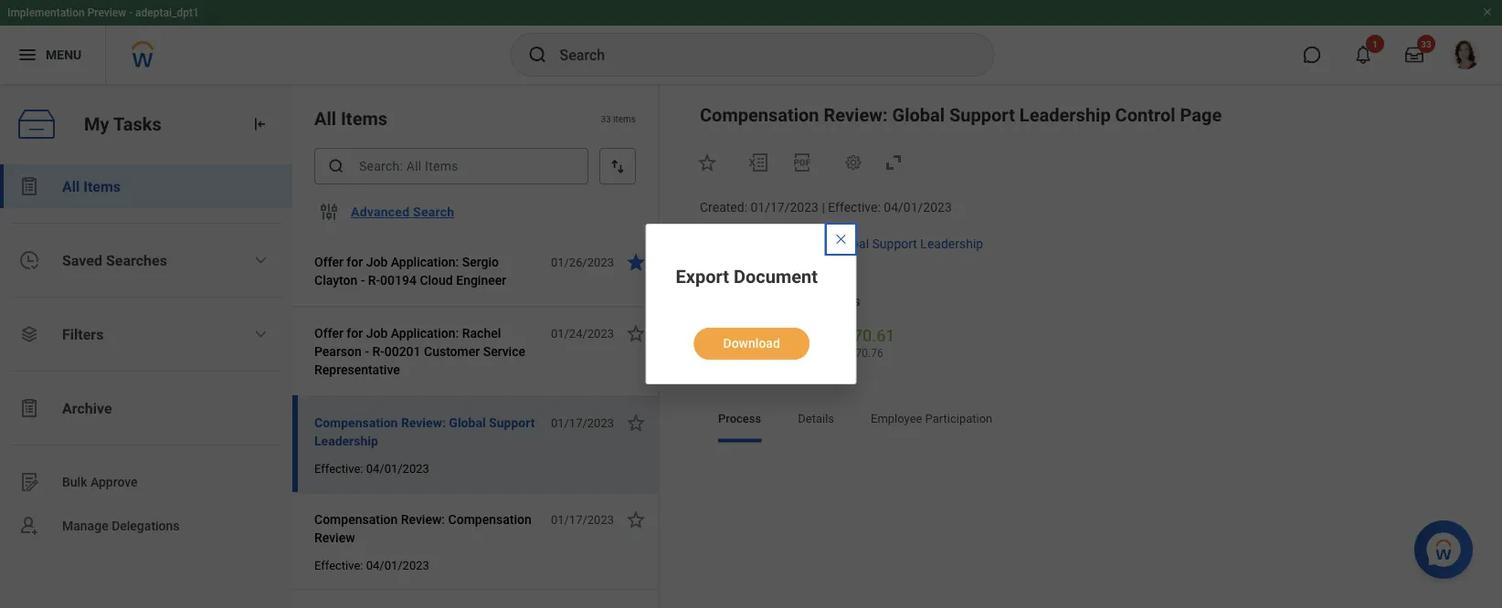 Task type: vqa. For each thing, say whether or not it's contained in the screenshot.
new to the left
no



Task type: locate. For each thing, give the bounding box(es) containing it.
bulk approve link
[[0, 461, 293, 505]]

0 vertical spatial effective: 04/01/2023
[[314, 462, 429, 476]]

compensation review: global support leadership down the created: 01/17/2023 | effective: 04/01/2023
[[700, 237, 984, 252]]

‎-
[[361, 273, 365, 288], [365, 344, 369, 359]]

clipboard image
[[18, 398, 40, 420]]

1 effective: 04/01/2023 from the top
[[314, 462, 429, 476]]

0 horizontal spatial support
[[489, 415, 535, 431]]

effective: 04/01/2023 down review
[[314, 559, 429, 573]]

1 vertical spatial for
[[347, 326, 363, 341]]

details
[[798, 412, 835, 426]]

star image
[[625, 251, 647, 273], [625, 606, 647, 609]]

compensation review: compensation review
[[314, 512, 532, 546]]

offer inside offer for job application: rachel pearson ‎- r-00201 customer service representative
[[314, 326, 344, 341]]

review:
[[824, 104, 888, 126], [786, 237, 830, 252], [401, 415, 446, 431], [401, 512, 445, 527]]

items down 'my'
[[83, 178, 121, 195]]

0 vertical spatial for
[[347, 255, 363, 270]]

tab list
[[700, 399, 1466, 443]]

list
[[0, 165, 293, 548], [718, 458, 1448, 609]]

page
[[1181, 104, 1222, 126]]

1 vertical spatial items
[[83, 178, 121, 195]]

0 horizontal spatial global
[[449, 415, 486, 431]]

compensation inside compensation review: global support leadership
[[314, 415, 398, 431]]

1 vertical spatial offer
[[314, 326, 344, 341]]

clipboard image
[[18, 176, 40, 197]]

compensation review: global support leadership button
[[314, 412, 541, 452]]

1 vertical spatial compensation review: global support leadership
[[314, 415, 535, 449]]

offer for offer for job application: rachel pearson ‎- r-00201 customer service representative
[[314, 326, 344, 341]]

0 horizontal spatial compensation review: global support leadership
[[314, 415, 535, 449]]

support
[[950, 104, 1015, 126], [872, 237, 918, 252], [489, 415, 535, 431]]

compensation review: compensation review button
[[314, 509, 541, 549]]

job for 00194
[[366, 255, 388, 270]]

1 for from the top
[[347, 255, 363, 270]]

04/01/2023 down 'fullscreen' image at the top right
[[884, 200, 952, 215]]

support inside button
[[489, 415, 535, 431]]

1 job from the top
[[366, 255, 388, 270]]

0 vertical spatial star image
[[625, 251, 647, 273]]

global down the created: 01/17/2023 | effective: 04/01/2023
[[833, 237, 869, 252]]

all items right clipboard icon
[[62, 178, 121, 195]]

r- inside offer for job application: rachel pearson ‎- r-00201 customer service representative
[[372, 344, 385, 359]]

job up 00201
[[366, 326, 388, 341]]

01/17/2023 for compensation review: global support leadership
[[551, 416, 614, 430]]

all items inside button
[[62, 178, 121, 195]]

process
[[718, 412, 762, 426]]

‎- for clayton
[[361, 273, 365, 288]]

effective:
[[828, 200, 881, 215], [314, 462, 363, 476], [314, 559, 363, 573]]

0 vertical spatial effective:
[[828, 200, 881, 215]]

2 vertical spatial support
[[489, 415, 535, 431]]

1 horizontal spatial all items
[[314, 108, 388, 129]]

0 vertical spatial 01/17/2023
[[751, 200, 819, 215]]

all items
[[314, 108, 388, 129], [62, 178, 121, 195]]

application: inside offer for job application: rachel pearson ‎- r-00201 customer service representative
[[391, 326, 459, 341]]

33 items
[[601, 113, 636, 124]]

0 vertical spatial compensation review: global support leadership
[[700, 237, 984, 252]]

0 vertical spatial items
[[341, 108, 388, 129]]

1 vertical spatial job
[[366, 326, 388, 341]]

0 horizontal spatial all
[[62, 178, 80, 195]]

0 horizontal spatial list
[[0, 165, 293, 548]]

r-
[[368, 273, 380, 288], [372, 344, 385, 359]]

items
[[613, 113, 636, 124]]

1 horizontal spatial leadership
[[921, 237, 984, 252]]

2 offer from the top
[[314, 326, 344, 341]]

global up 'fullscreen' image at the top right
[[893, 104, 945, 126]]

r- right clayton
[[368, 273, 380, 288]]

effective: for compensation review: global support leadership
[[314, 462, 363, 476]]

job
[[366, 255, 388, 270], [366, 326, 388, 341]]

review
[[314, 531, 355, 546]]

1 horizontal spatial support
[[872, 237, 918, 252]]

1 vertical spatial ‎-
[[365, 344, 369, 359]]

2 vertical spatial 01/17/2023
[[551, 513, 614, 527]]

leadership
[[1020, 104, 1111, 126], [921, 237, 984, 252], [314, 434, 378, 449]]

job inside offer for job application: rachel pearson ‎- r-00201 customer service representative
[[366, 326, 388, 341]]

1 horizontal spatial global
[[833, 237, 869, 252]]

employee participation
[[871, 412, 993, 426]]

1 vertical spatial leadership
[[921, 237, 984, 252]]

customer
[[424, 344, 480, 359]]

1 vertical spatial r-
[[372, 344, 385, 359]]

list item
[[717, 278, 1050, 373]]

2 vertical spatial effective:
[[314, 559, 363, 573]]

0 vertical spatial r-
[[368, 273, 380, 288]]

all items up search icon
[[314, 108, 388, 129]]

offer up clayton
[[314, 255, 344, 270]]

sergio
[[462, 255, 499, 270]]

download button
[[694, 328, 810, 360]]

‎- inside offer for job application: rachel pearson ‎- r-00201 customer service representative
[[365, 344, 369, 359]]

for for clayton
[[347, 255, 363, 270]]

1 vertical spatial 01/17/2023
[[551, 416, 614, 430]]

effective: right |
[[828, 200, 881, 215]]

offer for job application: rachel pearson ‎- r-00201 customer service representative
[[314, 326, 526, 378]]

archive
[[62, 400, 112, 417]]

01/17/2023
[[751, 200, 819, 215], [551, 416, 614, 430], [551, 513, 614, 527]]

compensation review: global support leadership link
[[700, 233, 984, 252]]

all
[[314, 108, 336, 129], [62, 178, 80, 195]]

items up search icon
[[341, 108, 388, 129]]

for
[[347, 255, 363, 270], [347, 326, 363, 341]]

‎- inside the offer for job application: sergio clayton ‎- r-00194 cloud engineer
[[361, 273, 365, 288]]

2 application: from the top
[[391, 326, 459, 341]]

adeptai_dpt1
[[135, 6, 199, 19]]

global
[[893, 104, 945, 126], [833, 237, 869, 252], [449, 415, 486, 431]]

application:
[[391, 255, 459, 270], [391, 326, 459, 341]]

04/01/2023 down compensation review: global support leadership button
[[366, 462, 429, 476]]

global down customer
[[449, 415, 486, 431]]

0 horizontal spatial all items
[[62, 178, 121, 195]]

notifications large image
[[1355, 46, 1373, 64]]

00201
[[385, 344, 421, 359]]

job for 00201
[[366, 326, 388, 341]]

1 vertical spatial effective:
[[314, 462, 363, 476]]

1 application: from the top
[[391, 255, 459, 270]]

1 offer from the top
[[314, 255, 344, 270]]

0 vertical spatial support
[[950, 104, 1015, 126]]

compensation review: global support leadership
[[700, 237, 984, 252], [314, 415, 535, 449]]

effective: up review
[[314, 462, 363, 476]]

01/24/2023
[[551, 327, 614, 340]]

for up pearson
[[347, 326, 363, 341]]

document
[[734, 266, 818, 287]]

1 vertical spatial all items
[[62, 178, 121, 195]]

2 vertical spatial 04/01/2023
[[366, 559, 429, 573]]

0 horizontal spatial items
[[83, 178, 121, 195]]

0 vertical spatial 04/01/2023
[[884, 200, 952, 215]]

effective: for compensation review: compensation review
[[314, 559, 363, 573]]

all right clipboard icon
[[62, 178, 80, 195]]

search
[[413, 205, 455, 220]]

0 vertical spatial application:
[[391, 255, 459, 270]]

effective: down review
[[314, 559, 363, 573]]

compensation
[[700, 104, 820, 126], [700, 237, 783, 252], [314, 415, 398, 431], [314, 512, 398, 527], [448, 512, 532, 527]]

application: up 00201
[[391, 326, 459, 341]]

engineer
[[456, 273, 507, 288]]

service
[[483, 344, 526, 359]]

user plus image
[[18, 516, 40, 537]]

tab list containing process
[[700, 399, 1466, 443]]

2 job from the top
[[366, 326, 388, 341]]

for inside the offer for job application: sergio clayton ‎- r-00194 cloud engineer
[[347, 255, 363, 270]]

offer inside the offer for job application: sergio clayton ‎- r-00194 cloud engineer
[[314, 255, 344, 270]]

items
[[341, 108, 388, 129], [83, 178, 121, 195]]

2 vertical spatial leadership
[[314, 434, 378, 449]]

offer for job application: sergio clayton ‎- r-00194 cloud engineer
[[314, 255, 507, 288]]

job up 00194
[[366, 255, 388, 270]]

0 vertical spatial offer
[[314, 255, 344, 270]]

0 vertical spatial ‎-
[[361, 273, 365, 288]]

export
[[676, 266, 729, 287]]

application: inside the offer for job application: sergio clayton ‎- r-00194 cloud engineer
[[391, 255, 459, 270]]

0 vertical spatial all
[[314, 108, 336, 129]]

export document dialog
[[646, 224, 857, 385]]

all inside button
[[62, 178, 80, 195]]

all up search icon
[[314, 108, 336, 129]]

0 vertical spatial all items
[[314, 108, 388, 129]]

star image
[[697, 152, 718, 174], [625, 323, 647, 345], [625, 412, 647, 434], [625, 509, 647, 531]]

fullscreen image
[[883, 152, 905, 174]]

items inside all items button
[[83, 178, 121, 195]]

application: up cloud
[[391, 255, 459, 270]]

04/01/2023 for review
[[366, 559, 429, 573]]

04/01/2023 for support
[[366, 462, 429, 476]]

created: 01/17/2023 | effective: 04/01/2023
[[700, 200, 952, 215]]

1 vertical spatial all
[[62, 178, 80, 195]]

1 horizontal spatial items
[[341, 108, 388, 129]]

review: down compensation review: global support leadership button
[[401, 512, 445, 527]]

2 horizontal spatial leadership
[[1020, 104, 1111, 126]]

delegations
[[112, 519, 180, 534]]

review: down offer for job application: rachel pearson ‎- r-00201 customer service representative button
[[401, 415, 446, 431]]

2 vertical spatial global
[[449, 415, 486, 431]]

0 horizontal spatial leadership
[[314, 434, 378, 449]]

for inside offer for job application: rachel pearson ‎- r-00201 customer service representative
[[347, 326, 363, 341]]

‎- right clayton
[[361, 273, 365, 288]]

review: inside compensation review: global support leadership
[[401, 415, 446, 431]]

for up clayton
[[347, 255, 363, 270]]

bulk
[[62, 475, 87, 490]]

1 vertical spatial effective: 04/01/2023
[[314, 559, 429, 573]]

offer
[[314, 255, 344, 270], [314, 326, 344, 341]]

compensation review: global support leadership down offer for job application: rachel pearson ‎- r-00201 customer service representative button
[[314, 415, 535, 449]]

2 horizontal spatial global
[[893, 104, 945, 126]]

1 vertical spatial global
[[833, 237, 869, 252]]

effective: 04/01/2023
[[314, 462, 429, 476], [314, 559, 429, 573]]

review: inside compensation review: compensation review
[[401, 512, 445, 527]]

r- up representative
[[372, 344, 385, 359]]

1 vertical spatial application:
[[391, 326, 459, 341]]

archive button
[[0, 387, 293, 431]]

all inside item list element
[[314, 108, 336, 129]]

all items inside item list element
[[314, 108, 388, 129]]

0 vertical spatial job
[[366, 255, 388, 270]]

2 for from the top
[[347, 326, 363, 341]]

r- inside the offer for job application: sergio clayton ‎- r-00194 cloud engineer
[[368, 273, 380, 288]]

job inside the offer for job application: sergio clayton ‎- r-00194 cloud engineer
[[366, 255, 388, 270]]

‎- up representative
[[365, 344, 369, 359]]

effective: 04/01/2023 down compensation review: global support leadership button
[[314, 462, 429, 476]]

1 horizontal spatial all
[[314, 108, 336, 129]]

pearson
[[314, 344, 362, 359]]

offer up pearson
[[314, 326, 344, 341]]

export to excel image
[[748, 152, 770, 174]]

04/01/2023 down compensation review: compensation review
[[366, 559, 429, 573]]

download region
[[676, 314, 828, 362]]

1 vertical spatial star image
[[625, 606, 647, 609]]

1 vertical spatial 04/01/2023
[[366, 462, 429, 476]]

2 effective: 04/01/2023 from the top
[[314, 559, 429, 573]]

04/01/2023
[[884, 200, 952, 215], [366, 462, 429, 476], [366, 559, 429, 573]]



Task type: describe. For each thing, give the bounding box(es) containing it.
profile logan mcneil element
[[1441, 35, 1492, 75]]

33
[[601, 113, 611, 124]]

my tasks element
[[0, 84, 293, 609]]

my tasks
[[84, 113, 161, 135]]

rachel
[[462, 326, 501, 341]]

00194
[[380, 273, 417, 288]]

approve
[[90, 475, 138, 490]]

bulk approve
[[62, 475, 138, 490]]

implementation
[[7, 6, 85, 19]]

effective: 04/01/2023 for compensation review: global support leadership
[[314, 462, 429, 476]]

advanced search
[[351, 205, 455, 220]]

manage delegations
[[62, 519, 180, 534]]

offer for job application: rachel pearson ‎- r-00201 customer service representative button
[[314, 323, 541, 381]]

application: for customer
[[391, 326, 459, 341]]

1 vertical spatial support
[[872, 237, 918, 252]]

list containing all items
[[0, 165, 293, 548]]

compensation review: global support leadership inside button
[[314, 415, 535, 449]]

close image
[[834, 232, 849, 247]]

0 vertical spatial global
[[893, 104, 945, 126]]

cloud
[[420, 273, 453, 288]]

items inside item list element
[[341, 108, 388, 129]]

rename image
[[18, 472, 40, 494]]

2 star image from the top
[[625, 606, 647, 609]]

item list element
[[293, 84, 660, 609]]

created:
[[700, 200, 748, 215]]

r- for 00194
[[368, 273, 380, 288]]

global inside compensation review: global support leadership
[[449, 415, 486, 431]]

participation
[[926, 412, 993, 426]]

review: up 'fullscreen' image at the top right
[[824, 104, 888, 126]]

view printable version (pdf) image
[[792, 152, 814, 174]]

implementation preview -   adeptai_dpt1 banner
[[0, 0, 1503, 84]]

transformation import image
[[250, 115, 269, 133]]

export document
[[676, 266, 818, 287]]

my
[[84, 113, 109, 135]]

offer for offer for job application: sergio clayton ‎- r-00194 cloud engineer
[[314, 255, 344, 270]]

representative
[[314, 362, 400, 378]]

control
[[1116, 104, 1176, 126]]

application: for cloud
[[391, 255, 459, 270]]

advanced
[[351, 205, 410, 220]]

leadership inside button
[[314, 434, 378, 449]]

preview
[[87, 6, 126, 19]]

|
[[822, 200, 825, 215]]

1 star image from the top
[[625, 251, 647, 273]]

configure image
[[318, 201, 340, 223]]

r- for 00201
[[372, 344, 385, 359]]

effective: 04/01/2023 for compensation review: compensation review
[[314, 559, 429, 573]]

inbox large image
[[1406, 46, 1424, 64]]

implementation preview -   adeptai_dpt1
[[7, 6, 199, 19]]

advanced search button
[[344, 194, 462, 230]]

1 horizontal spatial list
[[718, 458, 1448, 609]]

compensation review: global support leadership control page
[[700, 104, 1222, 126]]

1 horizontal spatial compensation review: global support leadership
[[700, 237, 984, 252]]

employee
[[871, 412, 923, 426]]

-
[[129, 6, 133, 19]]

‎- for pearson
[[365, 344, 369, 359]]

manage delegations link
[[0, 505, 293, 548]]

for for pearson
[[347, 326, 363, 341]]

all items button
[[0, 165, 293, 208]]

offer for job application: sergio clayton ‎- r-00194 cloud engineer button
[[314, 251, 541, 292]]

2 horizontal spatial support
[[950, 104, 1015, 126]]

tasks
[[113, 113, 161, 135]]

01/26/2023
[[551, 255, 614, 269]]

manage
[[62, 519, 108, 534]]

clayton
[[314, 273, 358, 288]]

0 vertical spatial leadership
[[1020, 104, 1111, 126]]

review: left close image
[[786, 237, 830, 252]]

01/17/2023 for compensation review: compensation review
[[551, 513, 614, 527]]

search image
[[327, 157, 346, 176]]

close environment banner image
[[1483, 6, 1494, 17]]

download
[[723, 336, 780, 351]]

search image
[[527, 44, 549, 66]]



